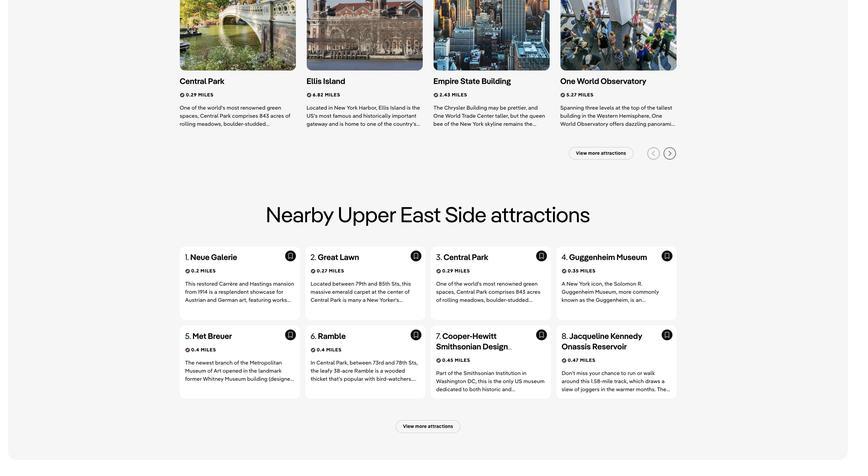 Task type: describe. For each thing, give the bounding box(es) containing it.
your inside 'in central park, between 73rd and 78th sts, the leafy 38-acre ramble is a wooded thicket that's popular with bird-watchers. it's easy to lose your way in…'
[[350, 384, 361, 391]]

guggenheim,
[[596, 297, 629, 303]]

the inside don't miss your chance to run or walk around this 1.58-mile track, which draws a slew of joggers in the warmer months. the 106-acre body of water no…
[[657, 386, 666, 393]]

mile
[[602, 378, 613, 385]]

galerie
[[211, 252, 237, 262]]

don't
[[562, 370, 575, 377]]

bee
[[433, 121, 443, 127]]

new inside 'located between 79th and 85th sts, this massive emerald carpet at the center of central park is many a new yorker's unofficial backyard. created in 1931…'
[[367, 297, 378, 303]]

most…
[[588, 313, 605, 320]]

0 vertical spatial attractions
[[601, 150, 626, 156]]

0.47 miles
[[568, 357, 595, 363]]

in inside the newest branch of the metropolitan museum of art opened in the landmark former whitney museum building (designed by marcel breuer; there's an…
[[243, 368, 248, 374]]

popular
[[344, 376, 363, 382]]

whitney
[[203, 376, 224, 382]]

internationally-
[[562, 305, 599, 312]]

843 for 3
[[516, 289, 526, 295]]

walkways,… for central park
[[241, 129, 270, 135]]

and inside "the chrysler building may be prettier, and one world trade center taller, but the queen bee of the new york skyline remains the empire state building. nyc…"
[[528, 104, 538, 111]]

. for 3
[[440, 252, 442, 262]]

lined for 3
[[484, 305, 496, 312]]

only
[[503, 378, 514, 385]]

carpet
[[354, 289, 370, 295]]

106-
[[562, 394, 572, 401]]

museum up 'former'
[[185, 368, 206, 374]]

the down central park
[[198, 104, 206, 111]]

museum inside cooper-hewitt smithsonian design museum
[[436, 352, 467, 362]]

german
[[218, 297, 238, 303]]

64-
[[528, 394, 536, 401]]

beautiful view of manhattan during a summer sunset image
[[433, 0, 550, 70]]

as
[[579, 297, 585, 303]]

york inside the a new york icon, the solomon r. guggenheim museum, more commonly known as the guggenheim, is an internationally-renowned art museum and one of the most…
[[579, 281, 590, 287]]

building inside the spanning three levels at the top of the tallest building in the western hemisphere, one world observatory offers dazzling panoramic views over manhattan's…
[[560, 112, 581, 119]]

in inside the spanning three levels at the top of the tallest building in the western hemisphere, one world observatory offers dazzling panoramic views over manhattan's…
[[582, 112, 586, 119]]

miles for 7
[[455, 357, 470, 363]]

in up us
[[522, 370, 526, 377]]

4 . guggenheim museum
[[562, 252, 647, 262]]

this
[[185, 281, 195, 287]]

center
[[477, 112, 494, 119]]

at inside 'located between 79th and 85th sts, this massive emerald carpet at the center of central park is many a new yorker's unofficial backyard. created in 1931…'
[[372, 289, 377, 295]]

walk
[[643, 370, 655, 377]]

island inside 'located in new york harbor, ellis island is the us's most famous and historically important gateway and is home to one of the country's most moving…'
[[390, 104, 405, 111]]

the up 'important'
[[412, 104, 420, 111]]

from
[[185, 289, 197, 295]]

the down three
[[587, 112, 596, 119]]

in inside 'located in new york harbor, ellis island is the us's most famous and historically important gateway and is home to one of the country's most moving…'
[[328, 104, 333, 111]]

0 vertical spatial ramble
[[318, 331, 346, 341]]

there's
[[230, 384, 247, 391]]

opened
[[223, 368, 242, 374]]

spanning
[[560, 104, 584, 111]]

nearby upper east side attractions
[[266, 200, 590, 228]]

studded for central park
[[245, 121, 266, 127]]

green for central park
[[267, 104, 281, 111]]

central park
[[180, 76, 224, 86]]

or
[[637, 370, 642, 377]]

more inside the a new york icon, the solomon r. guggenheim museum, more commonly known as the guggenheim, is an internationally-renowned art museum and one of the most…
[[619, 289, 631, 295]]

boulder- for 3
[[486, 297, 508, 303]]

0.27
[[317, 268, 328, 274]]

view for the bottommost view more attractions link
[[403, 424, 414, 430]]

october 2015: visitors paddle in boats near a bridge at central park.. image
[[180, 0, 296, 70]]

observatory inside the spanning three levels at the top of the tallest building in the western hemisphere, one world observatory offers dazzling panoramic views over manhattan's…
[[577, 121, 608, 127]]

0.2 miles
[[191, 268, 216, 274]]

ellis island link
[[307, 76, 411, 86]]

sts, inside 'located between 79th and 85th sts, this massive emerald carpet at the center of central park is many a new yorker's unofficial backyard. created in 1931…'
[[392, 281, 401, 287]]

both
[[469, 386, 481, 393]]

the down 3 . central park
[[454, 281, 462, 287]]

one inside the a new york icon, the solomon r. guggenheim museum, more commonly known as the guggenheim, is an internationally-renowned art museum and one of the most…
[[562, 313, 571, 320]]

york inside 'located in new york harbor, ellis island is the us's most famous and historically important gateway and is home to one of the country's most moving…'
[[347, 104, 358, 111]]

part of the smithsonian institution in washington dc, this is the only us museum dedicated to both historic and contemporary design. housed in the 64- room…
[[436, 370, 545, 409]]

the down queen
[[524, 121, 533, 127]]

in right housed
[[513, 394, 517, 401]]

one inside 'located in new york harbor, ellis island is the us's most famous and historically important gateway and is home to one of the country's most moving…'
[[367, 121, 376, 127]]

5.27 miles
[[566, 92, 594, 98]]

central inside 'located between 79th and 85th sts, this massive emerald carpet at the center of central park is many a new yorker's unofficial backyard. created in 1931…'
[[311, 297, 329, 303]]

museum inside part of the smithsonian institution in washington dc, this is the only us museum dedicated to both historic and contemporary design. housed in the 64- room…
[[523, 378, 545, 385]]

is inside part of the smithsonian institution in washington dc, this is the only us museum dedicated to both historic and contemporary design. housed in the 64- room…
[[488, 378, 492, 385]]

solomon
[[614, 281, 636, 287]]

carrère
[[219, 281, 238, 287]]

smithsonian inside part of the smithsonian institution in washington dc, this is the only us museum dedicated to both historic and contemporary design. housed in the 64- room…
[[464, 370, 494, 377]]

kennedy
[[610, 331, 642, 341]]

us
[[515, 378, 522, 385]]

0.4 for met breuer
[[191, 347, 199, 353]]

located for ellis island
[[307, 104, 327, 111]]

0.29 miles for central park
[[186, 92, 214, 98]]

the inside 'in central park, between 73rd and 78th sts, the leafy 38-acre ramble is a wooded thicket that's popular with bird-watchers. it's easy to lose your way in…'
[[311, 368, 319, 374]]

this inside part of the smithsonian institution in washington dc, this is the only us museum dedicated to both historic and contemporary design. housed in the 64- room…
[[478, 378, 487, 385]]

1 . neue galerie
[[185, 252, 237, 262]]

of inside the a new york icon, the solomon r. guggenheim museum, more commonly known as the guggenheim, is an internationally-renowned art museum and one of the most…
[[572, 313, 577, 320]]

commonly
[[633, 289, 659, 295]]

observatory inside "link"
[[601, 76, 646, 86]]

paul
[[192, 305, 203, 312]]

the up the washington
[[454, 370, 462, 377]]

onassis
[[562, 341, 591, 352]]

new inside the a new york icon, the solomon r. guggenheim museum, more commonly known as the guggenheim, is an internationally-renowned art museum and one of the most…
[[567, 281, 578, 287]]

outcroppings, for 3
[[436, 305, 471, 312]]

miles for 5
[[201, 347, 216, 353]]

acres for 3
[[527, 289, 540, 295]]

warmer
[[616, 386, 635, 393]]

with
[[365, 376, 375, 382]]

klee
[[205, 305, 216, 312]]

next slide image
[[663, 147, 676, 160]]

located in new york harbor, ellis island is the us's most famous and historically important gateway and is home to one of the country's most moving…
[[307, 104, 420, 135]]

miles for empire state building
[[452, 92, 467, 98]]

the left the 'top'
[[622, 104, 630, 111]]

new inside 'located in new york harbor, ellis island is the us's most famous and historically important gateway and is home to one of the country's most moving…'
[[334, 104, 345, 111]]

ramble inside 'in central park, between 73rd and 78th sts, the leafy 38-acre ramble is a wooded thicket that's popular with bird-watchers. it's easy to lose your way in…'
[[354, 368, 374, 374]]

massive
[[311, 289, 331, 295]]

building inside the newest branch of the metropolitan museum of art opened in the landmark former whitney museum building (designed by marcel breuer; there's an…
[[247, 376, 267, 382]]

chrysler
[[444, 104, 465, 111]]

country's
[[393, 121, 416, 127]]

0.45 miles
[[442, 357, 470, 363]]

over
[[576, 129, 587, 135]]

between inside 'located between 79th and 85th sts, this massive emerald carpet at the center of central park is many a new yorker's unofficial backyard. created in 1931…'
[[332, 281, 354, 287]]

around
[[562, 378, 579, 385]]

1 vertical spatial view more attractions link
[[396, 421, 460, 433]]

spaces, for 3
[[436, 289, 455, 295]]

2 . great lawn
[[311, 252, 359, 262]]

may
[[488, 104, 499, 111]]

the left "tallest" at right
[[647, 104, 655, 111]]

empire inside empire state building link
[[433, 76, 459, 86]]

miss
[[577, 370, 588, 377]]

0.29 miles for 3
[[442, 268, 470, 274]]

housed
[[492, 394, 512, 401]]

historic
[[482, 386, 501, 393]]

dazzling
[[625, 121, 646, 127]]

run
[[628, 370, 636, 377]]

world inside "link"
[[577, 76, 599, 86]]

0 vertical spatial guggenheim
[[569, 252, 615, 262]]

the chrysler building may be prettier, and one world trade center taller, but the queen bee of the new york skyline remains the empire state building. nyc…
[[433, 104, 545, 135]]

levels
[[600, 104, 614, 111]]

1
[[185, 252, 187, 262]]

and inside 'located between 79th and 85th sts, this massive emerald carpet at the center of central park is many a new yorker's unofficial backyard. created in 1931…'
[[368, 281, 377, 287]]

renowned inside the a new york icon, the solomon r. guggenheim museum, more commonly known as the guggenheim, is an internationally-renowned art museum and one of the most…
[[599, 305, 625, 312]]

is inside the a new york icon, the solomon r. guggenheim museum, more commonly known as the guggenheim, is an internationally-renowned art museum and one of the most…
[[630, 297, 634, 303]]

ellis island and the immigration museum image
[[307, 0, 423, 70]]

new york - may 29 : one  world observatory grand opening day on may 29, 2015. it  is open year round. starting may 29th until september 7th from 9 a.m. until midnight image
[[560, 0, 676, 70]]

part
[[436, 370, 446, 377]]

don't miss your chance to run or walk around this 1.58-mile track, which draws a slew of joggers in the warmer months. the 106-acre body of water no…
[[562, 370, 666, 401]]

ludwig…
[[242, 305, 264, 312]]

and up the "home"
[[353, 112, 362, 119]]

island inside "ellis island" link
[[323, 76, 345, 86]]

one inside "link"
[[560, 76, 575, 86]]

. for 5
[[189, 331, 191, 341]]

0.45
[[442, 357, 453, 363]]

miles for 6
[[326, 347, 342, 353]]

showcase
[[250, 289, 275, 295]]

miles for one world observatory
[[578, 92, 594, 98]]

0 vertical spatial state
[[460, 76, 480, 86]]

skyline
[[485, 121, 502, 127]]

tallest
[[656, 104, 672, 111]]

located between 79th and 85th sts, this massive emerald carpet at the center of central park is many a new yorker's unofficial backyard. created in 1931…
[[311, 281, 411, 312]]

great
[[318, 252, 338, 262]]

wooded
[[384, 368, 405, 374]]

outcroppings, for central park
[[180, 129, 214, 135]]

york inside "the chrysler building may be prettier, and one world trade center taller, but the queen bee of the new york skyline remains the empire state building. nyc…"
[[473, 121, 483, 127]]

. for 6
[[315, 331, 316, 341]]

6.82
[[313, 92, 324, 98]]

and inside the a new york icon, the solomon r. guggenheim museum, more commonly known as the guggenheim, is an internationally-renowned art museum and one of the most…
[[657, 305, 666, 312]]

central park link
[[180, 76, 284, 86]]

an…
[[248, 384, 258, 391]]

the down metropolitan
[[249, 368, 257, 374]]

and down german
[[217, 305, 227, 312]]

manhattan's…
[[588, 129, 622, 135]]

icon,
[[591, 281, 603, 287]]

is up 'important'
[[407, 104, 411, 111]]

empire inside "the chrysler building may be prettier, and one world trade center taller, but the queen bee of the new york skyline remains the empire state building. nyc…"
[[433, 129, 451, 135]]

view for view more attractions link to the top
[[576, 150, 587, 156]]

and up klee
[[207, 297, 217, 303]]

lined for central park
[[227, 129, 239, 135]]

one of the world's most renowned green spaces, central park comprises 843 acres of rolling meadows, boulder-studded outcroppings, elm-lined walkways,… for 3
[[436, 281, 540, 312]]

0 vertical spatial more
[[588, 150, 600, 156]]

6.82 miles
[[313, 92, 340, 98]]

0 vertical spatial view more attractions
[[576, 150, 626, 156]]

moving…
[[320, 129, 343, 135]]

1 vertical spatial view more attractions
[[403, 424, 453, 430]]

the inside don't miss your chance to run or walk around this 1.58-mile track, which draws a slew of joggers in the warmer months. the 106-acre body of water no…
[[607, 386, 615, 393]]

8
[[562, 331, 566, 341]]

acres for central park
[[270, 112, 284, 119]]

offers
[[609, 121, 624, 127]]

and up resplendent
[[239, 281, 249, 287]]

track,
[[614, 378, 628, 385]]



Task type: locate. For each thing, give the bounding box(es) containing it.
the down internationally-
[[579, 313, 587, 320]]

7
[[436, 331, 439, 341]]

a inside don't miss your chance to run or walk around this 1.58-mile track, which draws a slew of joggers in the warmer months. the 106-acre body of water no…
[[662, 378, 665, 385]]

6
[[311, 331, 315, 341]]

this inside don't miss your chance to run or walk around this 1.58-mile track, which draws a slew of joggers in the warmer months. the 106-acre body of water no…
[[581, 378, 590, 385]]

to inside 'in central park, between 73rd and 78th sts, the leafy 38-acre ramble is a wooded thicket that's popular with bird-watchers. it's easy to lose your way in…'
[[332, 384, 337, 391]]

is inside the this restored carrère and hastings mansion from 1914 is a resplendent showcase for austrian and german art, featuring works by paul klee and ernst ludwig…
[[209, 289, 213, 295]]

the for 5
[[185, 359, 195, 366]]

one up 5.27
[[560, 76, 575, 86]]

78th
[[396, 359, 407, 366]]

to inside part of the smithsonian institution in washington dc, this is the only us museum dedicated to both historic and contemporary design. housed in the 64- room…
[[463, 386, 468, 393]]

art,
[[239, 297, 247, 303]]

1 horizontal spatial world
[[560, 121, 576, 127]]

smithsonian down cooper-
[[436, 341, 481, 352]]

1 horizontal spatial meadows,
[[460, 297, 485, 303]]

0 horizontal spatial spaces,
[[180, 112, 199, 119]]

the left 64-
[[518, 394, 527, 401]]

0 horizontal spatial this
[[402, 281, 411, 287]]

2 horizontal spatial the
[[657, 386, 666, 393]]

miles up miss
[[580, 357, 595, 363]]

located for 2
[[311, 281, 331, 287]]

0.29 down central park
[[186, 92, 197, 98]]

state up 2.43 miles
[[460, 76, 480, 86]]

0 horizontal spatial ellis
[[307, 76, 322, 86]]

boulder- for central park
[[224, 121, 245, 127]]

a inside 'located between 79th and 85th sts, this massive emerald carpet at the center of central park is many a new yorker's unofficial backyard. created in 1931…'
[[363, 297, 366, 303]]

1 horizontal spatial acres
[[527, 289, 540, 295]]

0 horizontal spatial one of the world's most renowned green spaces, central park comprises 843 acres of rolling meadows, boulder-studded outcroppings, elm-lined walkways,…
[[180, 104, 290, 135]]

and inside 'in central park, between 73rd and 78th sts, the leafy 38-acre ramble is a wooded thicket that's popular with bird-watchers. it's easy to lose your way in…'
[[385, 359, 395, 366]]

acre inside 'in central park, between 73rd and 78th sts, the leafy 38-acre ramble is a wooded thicket that's popular with bird-watchers. it's easy to lose your way in…'
[[342, 368, 353, 374]]

1 vertical spatial 0.29
[[442, 268, 453, 274]]

previous slide image
[[647, 147, 660, 160]]

dc,
[[467, 378, 477, 385]]

guggenheim up as
[[562, 289, 594, 295]]

branch
[[215, 359, 233, 366]]

met
[[192, 331, 206, 341]]

1 horizontal spatial 0.4 miles
[[317, 347, 342, 353]]

to inside 'located in new york harbor, ellis island is the us's most famous and historically important gateway and is home to one of the country's most moving…'
[[360, 121, 365, 127]]

miles down 2 . great lawn
[[329, 268, 344, 274]]

of inside part of the smithsonian institution in washington dc, this is the only us museum dedicated to both historic and contemporary design. housed in the 64- room…
[[448, 370, 453, 377]]

one world observatory link
[[560, 76, 665, 86]]

miles for central park
[[198, 92, 214, 98]]

0 vertical spatial by
[[185, 305, 191, 312]]

0 vertical spatial rolling
[[180, 121, 196, 127]]

between inside 'in central park, between 73rd and 78th sts, the leafy 38-acre ramble is a wooded thicket that's popular with bird-watchers. it's easy to lose your way in…'
[[350, 359, 372, 366]]

is up the historic
[[488, 378, 492, 385]]

1 vertical spatial walkways,…
[[497, 305, 526, 312]]

1 vertical spatial island
[[390, 104, 405, 111]]

0 vertical spatial smithsonian
[[436, 341, 481, 352]]

lawn
[[340, 252, 359, 262]]

to inside don't miss your chance to run or walk around this 1.58-mile track, which draws a slew of joggers in the warmer months. the 106-acre body of water no…
[[621, 370, 626, 377]]

empire down bee
[[433, 129, 451, 135]]

a inside the this restored carrère and hastings mansion from 1914 is a resplendent showcase for austrian and german art, featuring works by paul klee and ernst ludwig…
[[214, 289, 217, 295]]

known
[[562, 297, 578, 303]]

1 horizontal spatial outcroppings,
[[436, 305, 471, 312]]

. for 1
[[187, 252, 189, 262]]

1 vertical spatial ramble
[[354, 368, 374, 374]]

museum inside the a new york icon, the solomon r. guggenheim museum, more commonly known as the guggenheim, is an internationally-renowned art museum and one of the most…
[[634, 305, 655, 312]]

of inside 'located in new york harbor, ellis island is the us's most famous and historically important gateway and is home to one of the country's most moving…'
[[378, 121, 383, 127]]

cooper-
[[442, 331, 473, 341]]

building up may
[[482, 76, 511, 86]]

1 horizontal spatial more
[[588, 150, 600, 156]]

joggers
[[581, 386, 600, 393]]

one down internationally-
[[562, 313, 571, 320]]

0.4 miles for ramble
[[317, 347, 342, 353]]

one inside "the chrysler building may be prettier, and one world trade center taller, but the queen bee of the new york skyline remains the empire state building. nyc…"
[[433, 112, 444, 119]]

world inside the spanning three levels at the top of the tallest building in the western hemisphere, one world observatory offers dazzling panoramic views over manhattan's…
[[560, 121, 576, 127]]

1 vertical spatial comprises
[[489, 289, 515, 295]]

acre down slew
[[572, 394, 583, 401]]

ramble up with
[[354, 368, 374, 374]]

is down emerald at the bottom left of the page
[[343, 297, 347, 303]]

this inside 'located between 79th and 85th sts, this massive emerald carpet at the center of central park is many a new yorker's unofficial backyard. created in 1931…'
[[402, 281, 411, 287]]

0 horizontal spatial the
[[185, 359, 195, 366]]

island up 'important'
[[390, 104, 405, 111]]

and right 79th
[[368, 281, 377, 287]]

a down carpet
[[363, 297, 366, 303]]

1 horizontal spatial 0.29
[[442, 268, 453, 274]]

4
[[562, 252, 566, 262]]

in inside don't miss your chance to run or walk around this 1.58-mile track, which draws a slew of joggers in the warmer months. the 106-acre body of water no…
[[601, 386, 605, 393]]

0.4 for ramble
[[317, 347, 325, 353]]

2 horizontal spatial world
[[577, 76, 599, 86]]

is
[[407, 104, 411, 111], [340, 121, 344, 127], [209, 289, 213, 295], [343, 297, 347, 303], [630, 297, 634, 303], [375, 368, 379, 374], [488, 378, 492, 385]]

a inside 'in central park, between 73rd and 78th sts, the leafy 38-acre ramble is a wooded thicket that's popular with bird-watchers. it's easy to lose your way in…'
[[380, 368, 383, 374]]

view more attractions link down room…
[[396, 421, 460, 433]]

1 horizontal spatial sts,
[[409, 359, 418, 366]]

reservoir
[[592, 341, 627, 352]]

of inside 'located between 79th and 85th sts, this massive emerald carpet at the center of central park is many a new yorker's unofficial backyard. created in 1931…'
[[405, 289, 410, 295]]

located inside 'located between 79th and 85th sts, this massive emerald carpet at the center of central park is many a new yorker's unofficial backyard. created in 1931…'
[[311, 281, 331, 287]]

0.27 miles
[[317, 268, 344, 274]]

in down the 6.82 miles
[[328, 104, 333, 111]]

empire state building link
[[433, 76, 538, 86]]

art
[[214, 368, 221, 374]]

0 horizontal spatial world's
[[207, 104, 225, 111]]

former
[[185, 376, 202, 382]]

park inside 'located between 79th and 85th sts, this massive emerald carpet at the center of central park is many a new yorker's unofficial backyard. created in 1931…'
[[330, 297, 341, 303]]

is left an
[[630, 297, 634, 303]]

in central park, between 73rd and 78th sts, the leafy 38-acre ramble is a wooded thicket that's popular with bird-watchers. it's easy to lose your way in…
[[311, 359, 418, 391]]

1 vertical spatial empire
[[433, 129, 451, 135]]

1 vertical spatial sts,
[[409, 359, 418, 366]]

sts, inside 'in central park, between 73rd and 78th sts, the leafy 38-acre ramble is a wooded thicket that's popular with bird-watchers. it's easy to lose your way in…'
[[409, 359, 418, 366]]

restored
[[197, 281, 218, 287]]

museum up solomon
[[617, 252, 647, 262]]

one up bee
[[433, 112, 444, 119]]

studded for 3
[[508, 297, 529, 303]]

body
[[584, 394, 597, 401]]

0.29 down 3 . central park
[[442, 268, 453, 274]]

it's
[[311, 384, 318, 391]]

views
[[560, 129, 574, 135]]

empire state building
[[433, 76, 511, 86]]

2 horizontal spatial renowned
[[599, 305, 625, 312]]

1 vertical spatial at
[[372, 289, 377, 295]]

draws
[[645, 378, 660, 385]]

the right as
[[586, 297, 594, 303]]

0.29 for 3
[[442, 268, 453, 274]]

meadows, for 3
[[460, 297, 485, 303]]

in down three
[[582, 112, 586, 119]]

most
[[227, 104, 239, 111], [319, 112, 331, 119], [307, 129, 319, 135], [483, 281, 496, 287]]

2 0.4 from the left
[[317, 347, 325, 353]]

1 vertical spatial attractions
[[491, 200, 590, 228]]

building inside "the chrysler building may be prettier, and one world trade center taller, but the queen bee of the new york skyline remains the empire state building. nyc…"
[[466, 104, 487, 111]]

miles right 6.82
[[325, 92, 340, 98]]

miles for 1
[[200, 268, 216, 274]]

1 vertical spatial museum
[[523, 378, 545, 385]]

miles down central park
[[198, 92, 214, 98]]

0 vertical spatial museum
[[634, 305, 655, 312]]

miles for 3
[[455, 268, 470, 274]]

0 vertical spatial empire
[[433, 76, 459, 86]]

miles for 8
[[580, 357, 595, 363]]

view more attractions link down manhattan's…
[[569, 147, 633, 160]]

0 vertical spatial lined
[[227, 129, 239, 135]]

york up building.
[[473, 121, 483, 127]]

1 horizontal spatial this
[[478, 378, 487, 385]]

1 empire from the top
[[433, 76, 459, 86]]

1 vertical spatial between
[[350, 359, 372, 366]]

hewitt
[[473, 331, 497, 341]]

.
[[187, 252, 189, 262], [315, 252, 316, 262], [440, 252, 442, 262], [566, 252, 567, 262], [189, 331, 191, 341], [315, 331, 316, 341], [439, 331, 441, 341], [566, 331, 568, 341]]

0 vertical spatial world's
[[207, 104, 225, 111]]

one down 3
[[436, 281, 447, 287]]

world's for 3
[[464, 281, 482, 287]]

miles right '0.2'
[[200, 268, 216, 274]]

5 . met breuer
[[185, 331, 232, 341]]

miles for ellis island
[[325, 92, 340, 98]]

world's down central park
[[207, 104, 225, 111]]

mansion
[[273, 281, 294, 287]]

way
[[363, 384, 372, 391]]

landmark
[[258, 368, 282, 374]]

1 vertical spatial smithsonian
[[464, 370, 494, 377]]

one up panoramic
[[652, 112, 662, 119]]

1931…
[[388, 305, 401, 312]]

new up famous
[[334, 104, 345, 111]]

breuer;
[[211, 384, 229, 391]]

1 vertical spatial green
[[523, 281, 538, 287]]

0 horizontal spatial 843
[[259, 112, 269, 119]]

1 horizontal spatial 0.29 miles
[[442, 268, 470, 274]]

building down spanning
[[560, 112, 581, 119]]

. for 2
[[315, 252, 316, 262]]

is inside 'located between 79th and 85th sts, this massive emerald carpet at the center of central park is many a new yorker's unofficial backyard. created in 1931…'
[[343, 297, 347, 303]]

1 horizontal spatial york
[[473, 121, 483, 127]]

1 horizontal spatial attractions
[[491, 200, 590, 228]]

miles down the 6 . ramble
[[326, 347, 342, 353]]

center
[[387, 289, 403, 295]]

1 vertical spatial observatory
[[577, 121, 608, 127]]

comprises for central park
[[232, 112, 258, 119]]

world up 5.27 miles
[[577, 76, 599, 86]]

ellis up 'historically'
[[379, 104, 389, 111]]

a up bird-
[[380, 368, 383, 374]]

jacqueline
[[569, 331, 609, 341]]

0 horizontal spatial one
[[367, 121, 376, 127]]

0 vertical spatial walkways,…
[[241, 129, 270, 135]]

miles right 0.45
[[455, 357, 470, 363]]

cooper-hewitt smithsonian design museum
[[436, 331, 508, 362]]

0 vertical spatial the
[[433, 104, 443, 111]]

water
[[605, 394, 619, 401]]

0.4 miles for met
[[191, 347, 216, 353]]

0 horizontal spatial 0.4 miles
[[191, 347, 216, 353]]

to down that's
[[332, 384, 337, 391]]

the down 'historically'
[[384, 121, 392, 127]]

0 horizontal spatial studded
[[245, 121, 266, 127]]

and up queen
[[528, 104, 538, 111]]

0 horizontal spatial ramble
[[318, 331, 346, 341]]

lined
[[227, 129, 239, 135], [484, 305, 496, 312]]

0 horizontal spatial attractions
[[428, 424, 453, 430]]

spaces,
[[180, 112, 199, 119], [436, 289, 455, 295]]

rolling
[[180, 121, 196, 127], [442, 297, 458, 303]]

green for 3
[[523, 281, 538, 287]]

843 for central park
[[259, 112, 269, 119]]

to left run
[[621, 370, 626, 377]]

0.35
[[568, 268, 579, 274]]

this right the dc,
[[478, 378, 487, 385]]

1 vertical spatial one of the world's most renowned green spaces, central park comprises 843 acres of rolling meadows, boulder-studded outcroppings, elm-lined walkways,…
[[436, 281, 540, 312]]

york up famous
[[347, 104, 358, 111]]

1 vertical spatial acre
[[572, 394, 583, 401]]

and up moving…
[[329, 121, 338, 127]]

one
[[367, 121, 376, 127], [562, 313, 571, 320]]

5
[[185, 331, 189, 341]]

1 vertical spatial 843
[[516, 289, 526, 295]]

the inside the newest branch of the metropolitan museum of art opened in the landmark former whitney museum building (designed by marcel breuer; there's an…
[[185, 359, 195, 366]]

this down miss
[[581, 378, 590, 385]]

0 horizontal spatial walkways,…
[[241, 129, 270, 135]]

for
[[276, 289, 283, 295]]

0 horizontal spatial more
[[415, 424, 427, 430]]

backyard.
[[335, 305, 359, 312]]

1 horizontal spatial world's
[[464, 281, 482, 287]]

the down 2.43
[[433, 104, 443, 111]]

1 0.4 from the left
[[191, 347, 199, 353]]

1 horizontal spatial view more attractions
[[576, 150, 626, 156]]

the up water
[[607, 386, 615, 393]]

miles up chrysler
[[452, 92, 467, 98]]

new inside "the chrysler building may be prettier, and one world trade center taller, but the queen bee of the new york skyline remains the empire state building. nyc…"
[[460, 121, 471, 127]]

smithsonian inside cooper-hewitt smithsonian design museum
[[436, 341, 481, 352]]

hemisphere,
[[619, 112, 650, 119]]

the up museum,
[[604, 281, 613, 287]]

0.29 for central park
[[186, 92, 197, 98]]

by down 'former'
[[185, 384, 191, 391]]

your down popular
[[350, 384, 361, 391]]

1 horizontal spatial ramble
[[354, 368, 374, 374]]

your inside don't miss your chance to run or walk around this 1.58-mile track, which draws a slew of joggers in the warmer months. the 106-acre body of water no…
[[589, 370, 600, 377]]

1 by from the top
[[185, 305, 191, 312]]

6 . ramble
[[311, 331, 346, 341]]

0 horizontal spatial view more attractions
[[403, 424, 453, 430]]

one down 'historically'
[[367, 121, 376, 127]]

the right the but
[[520, 112, 528, 119]]

guggenheim up 0.35 miles
[[569, 252, 615, 262]]

observatory
[[601, 76, 646, 86], [577, 121, 608, 127]]

a
[[562, 281, 565, 287]]

0 vertical spatial sts,
[[392, 281, 401, 287]]

0 vertical spatial comprises
[[232, 112, 258, 119]]

1 horizontal spatial your
[[589, 370, 600, 377]]

1 horizontal spatial one of the world's most renowned green spaces, central park comprises 843 acres of rolling meadows, boulder-studded outcroppings, elm-lined walkways,…
[[436, 281, 540, 312]]

1 0.4 miles from the left
[[191, 347, 216, 353]]

between up emerald at the bottom left of the page
[[332, 281, 354, 287]]

in inside 'located between 79th and 85th sts, this massive emerald carpet at the center of central park is many a new yorker's unofficial backyard. created in 1931…'
[[382, 305, 387, 312]]

is inside 'in central park, between 73rd and 78th sts, the leafy 38-acre ramble is a wooded thicket that's popular with bird-watchers. it's easy to lose your way in…'
[[375, 368, 379, 374]]

0.4 miles down the 6 . ramble
[[317, 347, 342, 353]]

0 vertical spatial studded
[[245, 121, 266, 127]]

guggenheim inside the a new york icon, the solomon r. guggenheim museum, more commonly known as the guggenheim, is an internationally-renowned art museum and one of the most…
[[562, 289, 594, 295]]

miles for 4
[[580, 268, 596, 274]]

nearby
[[266, 200, 333, 228]]

and down commonly
[[657, 305, 666, 312]]

ernst
[[228, 305, 241, 312]]

1 vertical spatial building
[[466, 104, 487, 111]]

1 horizontal spatial renowned
[[497, 281, 522, 287]]

ellis inside 'located in new york harbor, ellis island is the us's most famous and historically important gateway and is home to one of the country's most moving…'
[[379, 104, 389, 111]]

1 horizontal spatial 0.4
[[317, 347, 325, 353]]

2 horizontal spatial attractions
[[601, 150, 626, 156]]

design.
[[473, 394, 491, 401]]

one down central park
[[180, 104, 190, 111]]

renowned for central park
[[240, 104, 265, 111]]

1 horizontal spatial rolling
[[442, 297, 458, 303]]

museum up part
[[436, 352, 467, 362]]

your up 1.58-
[[589, 370, 600, 377]]

1 horizontal spatial 843
[[516, 289, 526, 295]]

by inside the newest branch of the metropolitan museum of art opened in the landmark former whitney museum building (designed by marcel breuer; there's an…
[[185, 384, 191, 391]]

1 vertical spatial building
[[247, 376, 267, 382]]

of inside the spanning three levels at the top of the tallest building in the western hemisphere, one world observatory offers dazzling panoramic views over manhattan's…
[[641, 104, 646, 111]]

world's
[[207, 104, 225, 111], [464, 281, 482, 287]]

2 empire from the top
[[433, 129, 451, 135]]

building for state
[[482, 76, 511, 86]]

0 horizontal spatial boulder-
[[224, 121, 245, 127]]

the down draws on the right
[[657, 386, 666, 393]]

and inside part of the smithsonian institution in washington dc, this is the only us museum dedicated to both historic and contemporary design. housed in the 64- room…
[[502, 386, 512, 393]]

2 0.4 miles from the left
[[317, 347, 342, 353]]

marcel
[[192, 384, 209, 391]]

meadows, for central park
[[197, 121, 222, 127]]

rolling for 3
[[442, 297, 458, 303]]

building inside empire state building link
[[482, 76, 511, 86]]

the inside 'located between 79th and 85th sts, this massive emerald carpet at the center of central park is many a new yorker's unofficial backyard. created in 1931…'
[[378, 289, 386, 295]]

world up views
[[560, 121, 576, 127]]

the for empire state building
[[433, 104, 443, 111]]

at inside the spanning three levels at the top of the tallest building in the western hemisphere, one world observatory offers dazzling panoramic views over manhattan's…
[[615, 104, 620, 111]]

ellis island
[[307, 76, 345, 86]]

neue
[[190, 252, 210, 262]]

central inside 'in central park, between 73rd and 78th sts, the leafy 38-acre ramble is a wooded thicket that's popular with bird-watchers. it's easy to lose your way in…'
[[316, 359, 335, 366]]

1 vertical spatial the
[[185, 359, 195, 366]]

1 horizontal spatial studded
[[508, 297, 529, 303]]

is down famous
[[340, 121, 344, 127]]

bird-
[[376, 376, 388, 382]]

2 by from the top
[[185, 384, 191, 391]]

one world observatory
[[560, 76, 646, 86]]

spaces, for central park
[[180, 112, 199, 119]]

acre inside don't miss your chance to run or walk around this 1.58-mile track, which draws a slew of joggers in the warmer months. the 106-acre body of water no…
[[572, 394, 583, 401]]

renowned for 3
[[497, 281, 522, 287]]

ramble right the 6
[[318, 331, 346, 341]]

empire up 2.43
[[433, 76, 459, 86]]

spanning three levels at the top of the tallest building in the western hemisphere, one world observatory offers dazzling panoramic views over manhattan's…
[[560, 104, 674, 135]]

2 vertical spatial attractions
[[428, 424, 453, 430]]

museum up there's
[[225, 376, 246, 382]]

the newest branch of the metropolitan museum of art opened in the landmark former whitney museum building (designed by marcel breuer; there's an…
[[185, 359, 294, 391]]

is down 73rd
[[375, 368, 379, 374]]

1 vertical spatial your
[[350, 384, 361, 391]]

0.4 miles up newest
[[191, 347, 216, 353]]

new up created
[[367, 297, 378, 303]]

smithsonian up the dc,
[[464, 370, 494, 377]]

leafy
[[320, 368, 332, 374]]

outcroppings,
[[180, 129, 214, 135], [436, 305, 471, 312]]

that's
[[329, 376, 343, 382]]

no…
[[620, 394, 630, 401]]

0 horizontal spatial world
[[445, 112, 461, 119]]

featuring
[[249, 297, 271, 303]]

institution
[[496, 370, 521, 377]]

museum down an
[[634, 305, 655, 312]]

0 horizontal spatial comprises
[[232, 112, 258, 119]]

rolling for central park
[[180, 121, 196, 127]]

2
[[311, 252, 315, 262]]

. for 4
[[566, 252, 567, 262]]

0 horizontal spatial island
[[323, 76, 345, 86]]

0 horizontal spatial green
[[267, 104, 281, 111]]

the down chrysler
[[451, 121, 459, 127]]

acres
[[270, 112, 284, 119], [527, 289, 540, 295]]

thicket
[[311, 376, 328, 382]]

a right draws on the right
[[662, 378, 665, 385]]

elm- for 3
[[472, 305, 484, 312]]

1 vertical spatial rolling
[[442, 297, 458, 303]]

world inside "the chrysler building may be prettier, and one world trade center taller, but the queen bee of the new york skyline remains the empire state building. nyc…"
[[445, 112, 461, 119]]

walkways,… for 3
[[497, 305, 526, 312]]

nyc…
[[490, 129, 505, 135]]

0 vertical spatial building
[[560, 112, 581, 119]]

0 horizontal spatial rolling
[[180, 121, 196, 127]]

of inside "the chrysler building may be prettier, and one world trade center taller, but the queen bee of the new york skyline remains the empire state building. nyc…"
[[444, 121, 449, 127]]

2 horizontal spatial york
[[579, 281, 590, 287]]

lose
[[338, 384, 349, 391]]

0.29 miles down central park
[[186, 92, 214, 98]]

world's for central park
[[207, 104, 225, 111]]

0 vertical spatial ellis
[[307, 76, 322, 86]]

1914
[[198, 289, 208, 295]]

the up opened
[[240, 359, 248, 366]]

building up trade at the top of the page
[[466, 104, 487, 111]]

elm- for central park
[[216, 129, 227, 135]]

by inside the this restored carrère and hastings mansion from 1914 is a resplendent showcase for austrian and german art, featuring works by paul klee and ernst ludwig…
[[185, 305, 191, 312]]

to right the "home"
[[360, 121, 365, 127]]

located up massive on the bottom left
[[311, 281, 331, 287]]

one of the world's most renowned green spaces, central park comprises 843 acres of rolling meadows, boulder-studded outcroppings, elm-lined walkways,… for central park
[[180, 104, 290, 135]]

3 . central park
[[436, 252, 488, 262]]

and up wooded
[[385, 359, 395, 366]]

0 vertical spatial view more attractions link
[[569, 147, 633, 160]]

many
[[348, 297, 361, 303]]

the down 85th
[[378, 289, 386, 295]]

located inside 'located in new york harbor, ellis island is the us's most famous and historically important gateway and is home to one of the country's most moving…'
[[307, 104, 327, 111]]

state inside "the chrysler building may be prettier, and one world trade center taller, but the queen bee of the new york skyline remains the empire state building. nyc…"
[[452, 129, 465, 135]]

0 horizontal spatial 0.29 miles
[[186, 92, 214, 98]]

0 vertical spatial elm-
[[216, 129, 227, 135]]

view more attractions
[[576, 150, 626, 156], [403, 424, 453, 430]]

comprises for 3
[[489, 289, 515, 295]]

museum right us
[[523, 378, 545, 385]]

the down in
[[311, 368, 319, 374]]

0 horizontal spatial museum
[[523, 378, 545, 385]]

2 vertical spatial york
[[579, 281, 590, 287]]

building for chrysler
[[466, 104, 487, 111]]

1 vertical spatial 0.29 miles
[[442, 268, 470, 274]]

is right 1914
[[209, 289, 213, 295]]

miles for 2
[[329, 268, 344, 274]]

1 vertical spatial world's
[[464, 281, 482, 287]]

2 vertical spatial world
[[560, 121, 576, 127]]

1 vertical spatial more
[[619, 289, 631, 295]]

0 horizontal spatial 0.29
[[186, 92, 197, 98]]

miles right 0.35
[[580, 268, 596, 274]]

1 vertical spatial acres
[[527, 289, 540, 295]]

(designed
[[269, 376, 294, 382]]

one inside the spanning three levels at the top of the tallest building in the western hemisphere, one world observatory offers dazzling panoramic views over manhattan's…
[[652, 112, 662, 119]]

0 vertical spatial spaces,
[[180, 112, 199, 119]]

1 vertical spatial located
[[311, 281, 331, 287]]

the inside "the chrysler building may be prettier, and one world trade center taller, but the queen bee of the new york skyline remains the empire state building. nyc…"
[[433, 104, 443, 111]]

sts,
[[392, 281, 401, 287], [409, 359, 418, 366]]

the up the historic
[[493, 378, 502, 385]]

of
[[192, 104, 197, 111], [641, 104, 646, 111], [285, 112, 290, 119], [378, 121, 383, 127], [444, 121, 449, 127], [448, 281, 453, 287], [405, 289, 410, 295], [436, 297, 441, 303], [572, 313, 577, 320], [234, 359, 239, 366], [207, 368, 212, 374], [448, 370, 453, 377], [574, 386, 579, 393], [598, 394, 603, 401]]

acre down park,
[[342, 368, 353, 374]]

0 horizontal spatial acres
[[270, 112, 284, 119]]

at
[[615, 104, 620, 111], [372, 289, 377, 295]]

to
[[360, 121, 365, 127], [621, 370, 626, 377], [332, 384, 337, 391], [463, 386, 468, 393]]

to left both
[[463, 386, 468, 393]]

1.58-
[[591, 378, 602, 385]]



Task type: vqa. For each thing, say whether or not it's contained in the screenshot.


